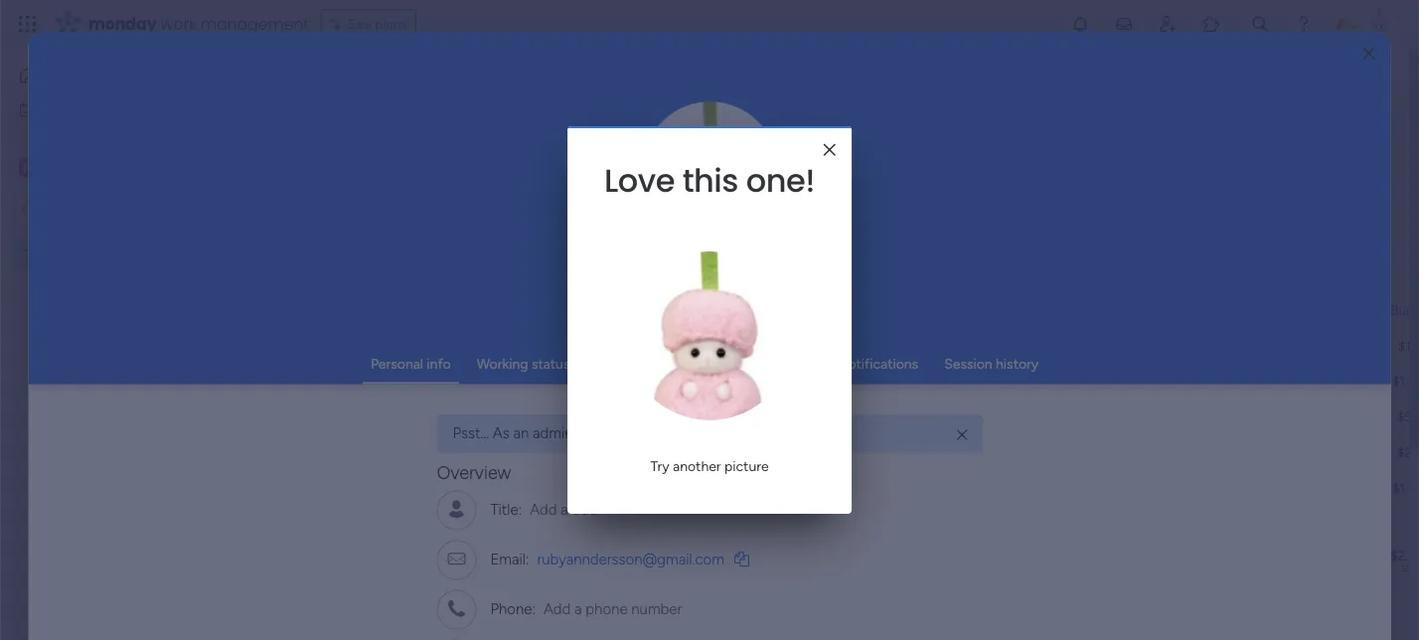 Task type: vqa. For each thing, say whether or not it's contained in the screenshot.
first Column information icon from the top of the page
no



Task type: locate. For each thing, give the bounding box(es) containing it.
1 vertical spatial on
[[873, 444, 889, 461]]

language and region link
[[682, 355, 812, 372]]

3 on from the top
[[873, 480, 889, 497]]

another
[[673, 458, 721, 475]]

high
[[1120, 372, 1150, 389]]

0 vertical spatial it
[[892, 338, 901, 354]]

2 working on it from the top
[[818, 444, 901, 461]]

1 horizontal spatial of
[[757, 107, 770, 124]]

working on it
[[818, 338, 901, 354], [818, 444, 901, 461], [818, 480, 901, 497]]

1 horizontal spatial and
[[662, 107, 685, 124]]

15
[[1006, 442, 1019, 458]]

on for develop a pricing strategy
[[873, 444, 889, 461]]

stuck
[[842, 408, 877, 425]]

of right type on the top of page
[[415, 107, 428, 124]]

notifications link
[[838, 355, 919, 372]]

product
[[441, 373, 491, 390]]

roadmap
[[494, 373, 549, 390]]

first board
[[47, 247, 114, 264]]

3 nov from the top
[[979, 442, 1003, 458]]

0 vertical spatial work
[[161, 12, 196, 35]]

add right phone:
[[543, 600, 571, 618]]

$100
[[1399, 339, 1420, 354]]

2 horizontal spatial and
[[746, 355, 769, 372]]

it
[[892, 338, 901, 354], [892, 444, 901, 461], [892, 480, 901, 497]]

nov
[[979, 370, 1003, 386], [978, 406, 1002, 422], [979, 442, 1003, 458]]

2 $1,00 from the top
[[1393, 481, 1420, 497]]

0 vertical spatial and
[[662, 107, 685, 124]]

a
[[430, 373, 437, 390], [422, 409, 429, 426], [430, 444, 437, 461], [485, 480, 492, 497], [561, 501, 568, 519], [574, 600, 582, 618]]

region
[[772, 355, 812, 372]]

pricing
[[441, 444, 484, 461]]

0 vertical spatial this
[[683, 159, 739, 203]]

1 nov from the top
[[979, 370, 1003, 386]]

nov 15
[[979, 442, 1019, 458]]

ruby anderson image
[[1364, 8, 1396, 40]]

home button
[[12, 60, 214, 91]]

add
[[530, 501, 557, 519], [543, 600, 571, 618]]

a left prd
[[422, 409, 429, 426]]

1 $1,00 from the top
[[1393, 373, 1420, 389]]

nov 13
[[979, 370, 1019, 386]]

on
[[873, 338, 889, 354], [873, 444, 889, 461], [873, 480, 889, 497]]

develop down 'personal'
[[376, 373, 427, 390]]

0 vertical spatial nov
[[979, 370, 1003, 386]]

develop for develop a pricing strategy
[[376, 444, 427, 461]]

one!
[[746, 159, 815, 203]]

None field
[[1386, 299, 1420, 321], [337, 612, 452, 638], [1386, 299, 1420, 321], [337, 612, 452, 638]]

rubyanndersson@gmail.com
[[537, 550, 724, 568]]

Search in workspace field
[[42, 199, 166, 222]]

2 vertical spatial on
[[873, 480, 889, 497]]

see
[[348, 15, 371, 32]]

add for add a title
[[530, 501, 557, 519]]

arrow down image
[[677, 192, 701, 216]]

2 vertical spatial nov
[[979, 442, 1003, 458]]

of right 'track'
[[757, 107, 770, 124]]

this
[[683, 159, 739, 203], [708, 424, 732, 442]]

picture
[[725, 458, 769, 475]]

meeting notes
[[1232, 374, 1316, 390]]

1 working on it from the top
[[818, 338, 901, 354]]

owner
[[723, 301, 765, 318]]

invite members image
[[1158, 14, 1178, 34]]

notes
[[1283, 374, 1316, 390]]

work for monday
[[161, 12, 196, 35]]

work right monday
[[161, 12, 196, 35]]

working on it for develop a pricing strategy
[[818, 444, 901, 461]]

1 vertical spatial it
[[892, 444, 901, 461]]

0 horizontal spatial and
[[405, 480, 428, 497]]

help image
[[1295, 14, 1314, 34]]

password
[[596, 355, 656, 372]]

0 horizontal spatial of
[[415, 107, 428, 124]]

1 vertical spatial $1,00
[[1393, 481, 1420, 497]]

and right plan
[[405, 480, 428, 497]]

nov for nov 13
[[979, 370, 1003, 386]]

1 vertical spatial nov
[[978, 406, 1002, 422]]

2 on from the top
[[873, 444, 889, 461]]

develop
[[376, 373, 427, 390], [376, 444, 427, 461]]

0 vertical spatial $1,00
[[1393, 373, 1420, 389]]

2 vertical spatial it
[[892, 480, 901, 497]]

work inside my work button
[[66, 101, 97, 118]]

1 of from the left
[[415, 107, 428, 124]]

customize
[[635, 424, 704, 442]]

where
[[773, 107, 812, 124]]

first board list box
[[0, 235, 254, 541]]

$1,00 down $100 in the right of the page
[[1393, 373, 1420, 389]]

2 it from the top
[[892, 444, 901, 461]]

sum
[[1402, 560, 1420, 575]]

0 vertical spatial on
[[873, 338, 889, 354]]

management
[[201, 12, 309, 35]]

nov left 15
[[979, 442, 1003, 458]]

and left the region
[[746, 355, 769, 372]]

personal info
[[371, 355, 451, 372]]

session
[[945, 355, 993, 372]]

1 on from the top
[[873, 338, 889, 354]]

my work button
[[12, 94, 214, 126]]

nov left 14
[[978, 406, 1002, 422]]

1 vertical spatial add
[[543, 600, 571, 618]]

person button
[[515, 188, 601, 220]]

and inside button
[[662, 107, 685, 124]]

set
[[580, 107, 599, 124]]

1 vertical spatial and
[[746, 355, 769, 372]]

done
[[843, 372, 876, 389]]

and for plan and execute a launch event
[[405, 480, 428, 497]]

this left sort
[[683, 159, 739, 203]]

nov left 13
[[979, 370, 1003, 386]]

task
[[505, 301, 532, 318]]

2 nov from the top
[[978, 406, 1002, 422]]

create a prd
[[376, 409, 458, 426]]

0 vertical spatial working on it
[[818, 338, 901, 354]]

close image
[[1364, 46, 1376, 61]]

you
[[580, 424, 604, 442]]

board
[[77, 247, 114, 264]]

person
[[547, 195, 589, 212]]

0 horizontal spatial work
[[66, 101, 97, 118]]

it for develop a pricing strategy
[[892, 444, 901, 461]]

close image
[[824, 143, 836, 157]]

event
[[540, 480, 575, 497]]

a left pricing
[[430, 444, 437, 461]]

a down info at the bottom left
[[430, 373, 437, 390]]

personal info link
[[371, 355, 451, 372]]

1 it from the top
[[892, 338, 901, 354]]

v2 overdue deadline image
[[934, 337, 950, 355]]

add down 'event'
[[530, 501, 557, 519]]

phone: add a phone number
[[490, 600, 682, 618]]

status
[[532, 355, 570, 372]]

develop down the create
[[376, 444, 427, 461]]

1 vertical spatial working on it
[[818, 444, 901, 461]]

a left phone
[[574, 600, 582, 618]]

and left keep
[[662, 107, 685, 124]]

13
[[1006, 370, 1019, 386]]

working
[[818, 338, 870, 354], [477, 355, 528, 372], [818, 444, 870, 461], [818, 480, 870, 497]]

email:
[[490, 550, 529, 568]]

work right my
[[66, 101, 97, 118]]

3 working on it from the top
[[818, 480, 901, 497]]

manage
[[304, 107, 354, 124]]

0 vertical spatial add
[[530, 501, 557, 519]]

3 it from the top
[[892, 480, 901, 497]]

2 develop from the top
[[376, 444, 427, 461]]

2 vertical spatial working on it
[[818, 480, 901, 497]]

research
[[480, 337, 534, 354]]

timelines
[[602, 107, 658, 124]]

filter button
[[607, 188, 701, 220]]

option
[[0, 238, 254, 242]]

Owner field
[[718, 299, 770, 321]]

plans
[[375, 15, 408, 32]]

of
[[415, 107, 428, 124], [757, 107, 770, 124]]

a left title in the left bottom of the page
[[561, 501, 568, 519]]

1 horizontal spatial work
[[161, 12, 196, 35]]

1 vertical spatial develop
[[376, 444, 427, 461]]

status
[[840, 301, 880, 318]]

1 develop from the top
[[376, 373, 427, 390]]

market
[[434, 337, 477, 354]]

1 vertical spatial work
[[66, 101, 97, 118]]

0 vertical spatial develop
[[376, 373, 427, 390]]

this left page.
[[708, 424, 732, 442]]

2 vertical spatial and
[[405, 480, 428, 497]]

number
[[631, 600, 682, 618]]

$1,00 down the $20
[[1393, 481, 1420, 497]]

admin,
[[533, 424, 576, 442]]



Task type: describe. For each thing, give the bounding box(es) containing it.
sort button
[[707, 188, 777, 220]]

execute
[[432, 480, 482, 497]]

$50
[[1398, 409, 1420, 425]]

14
[[1006, 406, 1019, 422]]

it for plan and execute a launch event
[[892, 480, 901, 497]]

any
[[357, 107, 379, 124]]

title:
[[490, 501, 522, 519]]

m
[[23, 159, 35, 176]]

work for my
[[66, 101, 97, 118]]

page.
[[735, 424, 771, 442]]

try another picture button
[[643, 450, 777, 482]]

try another picture
[[651, 458, 769, 475]]

my
[[44, 101, 63, 118]]

manage any type of project. assign owners, set timelines and keep track of where your project stands.
[[304, 107, 939, 124]]

psst... as an admin, you can customize this page.
[[452, 424, 771, 442]]

monday
[[88, 12, 157, 35]]

2 of from the left
[[757, 107, 770, 124]]

assign
[[483, 107, 524, 124]]

love
[[605, 159, 675, 203]]

filter
[[639, 195, 670, 212]]

love this one!
[[605, 159, 815, 203]]

working on it for plan and execute a launch event
[[818, 480, 901, 497]]

project
[[846, 107, 891, 124]]

$20
[[1398, 445, 1420, 461]]

search everything image
[[1251, 14, 1271, 34]]

1 vertical spatial this
[[708, 424, 732, 442]]

Status field
[[835, 299, 885, 321]]

project.
[[431, 107, 479, 124]]

on for plan and execute a launch event
[[873, 480, 889, 497]]

history
[[996, 355, 1039, 372]]

stands.
[[895, 107, 939, 124]]

dapulse x slim image
[[957, 426, 967, 444]]

session history link
[[945, 355, 1039, 372]]

prd
[[432, 409, 458, 426]]

sort
[[739, 195, 765, 212]]

overview
[[436, 461, 511, 483]]

plan
[[376, 480, 402, 497]]

ruby
[[609, 260, 676, 296]]

plan and execute a launch event
[[376, 480, 575, 497]]

language
[[682, 355, 742, 372]]

ruby anderson button
[[436, 260, 983, 296]]

$2,80
[[1391, 547, 1420, 564]]

session history
[[945, 355, 1039, 372]]

nov 14
[[978, 406, 1019, 422]]

notifications
[[838, 355, 919, 372]]

first
[[47, 247, 74, 264]]

workspace image
[[19, 157, 39, 178]]

a up 'title:'
[[485, 480, 492, 497]]

phone:
[[490, 600, 535, 618]]

apps image
[[1202, 14, 1222, 34]]

anderson
[[684, 260, 811, 296]]

psst...
[[452, 424, 489, 442]]

$2,80 sum
[[1391, 547, 1420, 575]]

keep
[[688, 107, 718, 124]]

nov for nov 15
[[979, 442, 1003, 458]]

create
[[376, 409, 418, 426]]

select product image
[[18, 14, 38, 34]]

conduct
[[376, 337, 430, 354]]

track
[[722, 107, 753, 124]]

type
[[383, 107, 411, 124]]

meeting
[[1232, 374, 1280, 390]]

nov for nov 14
[[978, 406, 1002, 422]]

info
[[427, 355, 451, 372]]

working status link
[[477, 355, 570, 372]]

manage any type of project. assign owners, set timelines and keep track of where your project stands. button
[[301, 103, 969, 127]]

monday work management
[[88, 12, 309, 35]]

notifications image
[[1071, 14, 1091, 34]]

home
[[46, 67, 84, 84]]

m button
[[14, 151, 198, 184]]

and for language and region
[[746, 355, 769, 372]]

inbox image
[[1115, 14, 1134, 34]]

your
[[815, 107, 843, 124]]

can
[[608, 424, 632, 442]]

title: add a title
[[490, 501, 597, 519]]

as
[[493, 424, 509, 442]]

v2 done deadline image
[[934, 371, 950, 390]]

launch
[[495, 480, 536, 497]]

my work
[[44, 101, 97, 118]]

language and region
[[682, 355, 812, 372]]

see plans
[[348, 15, 408, 32]]

title
[[572, 501, 597, 519]]

personal
[[371, 355, 423, 372]]

an
[[513, 424, 529, 442]]

owners,
[[528, 107, 576, 124]]

profile image
[[625, 252, 794, 421]]

add for add a phone number
[[543, 600, 571, 618]]

copied! image
[[734, 551, 749, 566]]

ruby anderson
[[609, 260, 811, 296]]

develop for develop a product roadmap
[[376, 373, 427, 390]]

develop a pricing strategy
[[376, 444, 539, 461]]

try
[[651, 458, 670, 475]]

see plans button
[[321, 9, 417, 39]]



